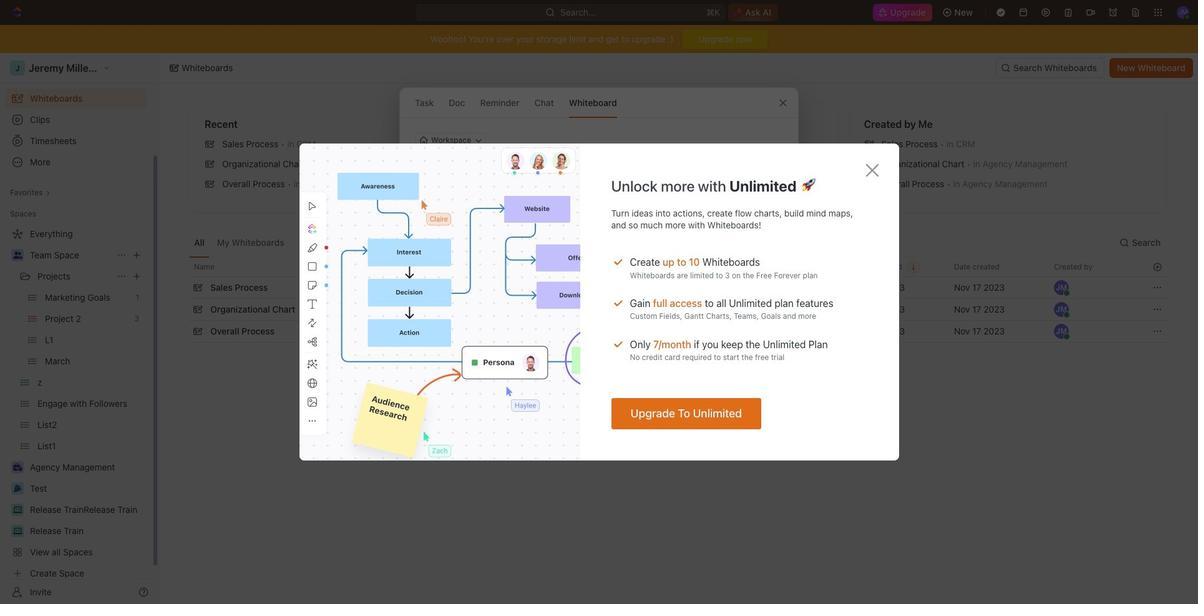 Task type: locate. For each thing, give the bounding box(es) containing it.
2 vertical spatial jeremy miller, , online element
[[1054, 324, 1070, 340]]

sidebar navigation
[[0, 53, 159, 604]]

tab list
[[189, 228, 289, 257]]

1 vertical spatial jeremy miller, , online image
[[1063, 333, 1070, 340]]

2 row from the top
[[189, 275, 1169, 300]]

cell
[[722, 321, 847, 342]]

0 vertical spatial jeremy miller, , online element
[[1054, 280, 1070, 296]]

1 vertical spatial jeremy miller, , online element
[[1054, 302, 1070, 318]]

row
[[189, 257, 1169, 277], [189, 275, 1169, 300], [189, 297, 1169, 322], [189, 319, 1169, 344]]

tree
[[5, 224, 147, 584]]

jeremy miller, , online image
[[1063, 311, 1070, 318], [1063, 333, 1070, 340]]

dialog
[[400, 87, 799, 272], [299, 143, 899, 461]]

2 jeremy miller, , online element from the top
[[1054, 302, 1070, 318]]

2 jeremy miller, , online image from the top
[[1063, 333, 1070, 340]]

0 vertical spatial jeremy miller, , online image
[[1063, 311, 1070, 318]]

3 jeremy miller, , online element from the top
[[1054, 324, 1070, 340]]

jeremy miller, , online element
[[1054, 280, 1070, 296], [1054, 302, 1070, 318], [1054, 324, 1070, 340]]

jeremy miller, , online element for second row from the top of the page
[[1054, 280, 1070, 296]]

1 jeremy miller, , online image from the top
[[1063, 311, 1070, 318]]

1 jeremy miller, , online element from the top
[[1054, 280, 1070, 296]]

jeremy miller, , online image
[[1063, 289, 1070, 296]]

no favorited whiteboards image
[[654, 132, 704, 182]]

table
[[189, 257, 1169, 344]]

user group image
[[13, 252, 22, 259]]

4 row from the top
[[189, 319, 1169, 344]]



Task type: vqa. For each thing, say whether or not it's contained in the screenshot.
GR FOR ME
no



Task type: describe. For each thing, give the bounding box(es) containing it.
jeremy miller, , online element for second row from the bottom of the page
[[1054, 302, 1070, 318]]

tree inside sidebar navigation
[[5, 224, 147, 584]]

cell inside row
[[722, 321, 847, 342]]

jeremy miller, , online image for second row from the bottom of the page
[[1063, 311, 1070, 318]]

Name this Whiteboard... field
[[400, 158, 798, 173]]

1 row from the top
[[189, 257, 1169, 277]]

business time image
[[731, 307, 739, 313]]

jeremy miller, , online element for first row from the bottom of the page
[[1054, 324, 1070, 340]]

jeremy miller, , online image for first row from the bottom of the page
[[1063, 333, 1070, 340]]

3 row from the top
[[189, 297, 1169, 322]]



